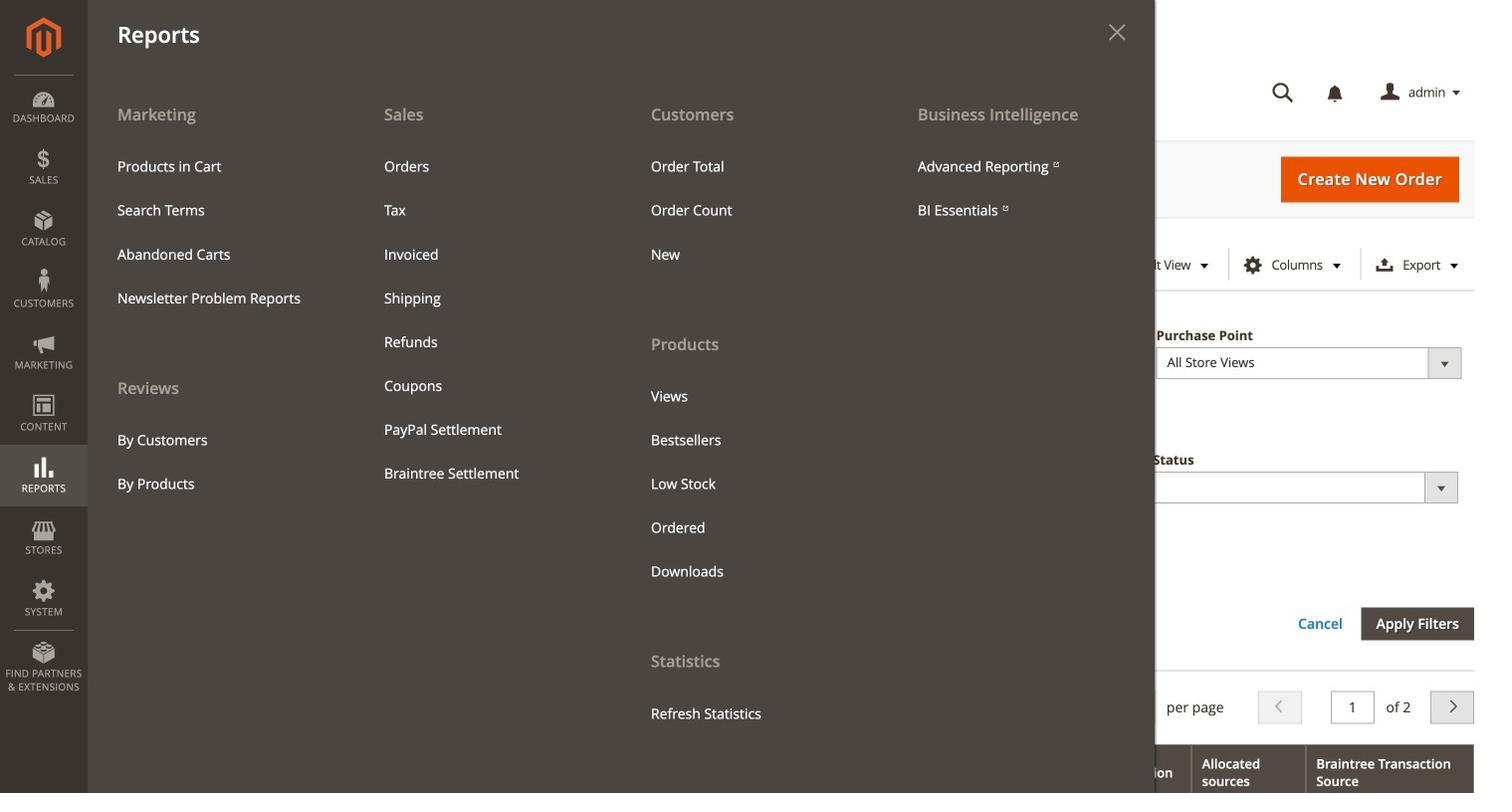 Task type: vqa. For each thing, say whether or not it's contained in the screenshot.
number field
yes



Task type: locate. For each thing, give the bounding box(es) containing it.
menu bar
[[0, 0, 1155, 794]]

None text field
[[194, 394, 423, 426], [539, 394, 768, 426], [884, 394, 1113, 426], [117, 472, 423, 504], [463, 472, 768, 504], [117, 550, 423, 582], [194, 394, 423, 426], [539, 394, 768, 426], [884, 394, 1113, 426], [117, 472, 423, 504], [463, 472, 768, 504], [117, 550, 423, 582]]

None text field
[[194, 348, 423, 379], [539, 348, 768, 379], [884, 348, 1113, 379], [808, 472, 1113, 504], [194, 348, 423, 379], [539, 348, 768, 379], [884, 348, 1113, 379], [808, 472, 1113, 504]]

menu
[[88, 92, 1155, 794], [88, 92, 354, 506], [621, 92, 888, 736], [103, 145, 340, 320], [369, 145, 606, 496], [636, 145, 873, 277], [903, 145, 1140, 233], [636, 375, 873, 594], [103, 419, 340, 506]]

None number field
[[1331, 691, 1375, 724]]



Task type: describe. For each thing, give the bounding box(es) containing it.
magento admin panel image
[[26, 17, 61, 58]]

Search by keyword text field
[[117, 248, 571, 281]]



